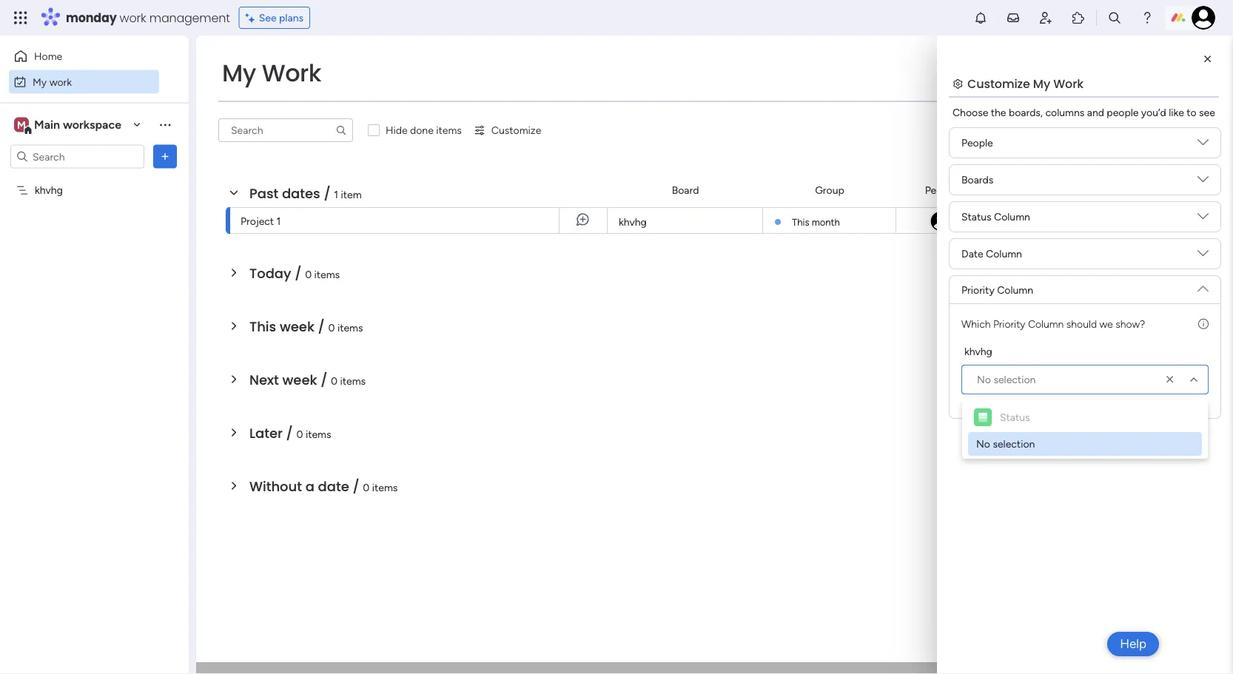 Task type: describe. For each thing, give the bounding box(es) containing it.
month
[[812, 216, 840, 228]]

project
[[241, 215, 274, 227]]

/ up next week / 0 items
[[318, 317, 325, 336]]

customize my work
[[968, 75, 1084, 92]]

0 inside today / 0 items
[[305, 268, 312, 281]]

you'd
[[1142, 106, 1167, 119]]

customize for customize my work
[[968, 75, 1031, 92]]

khvhg link
[[617, 208, 754, 235]]

dapulse dropdown down arrow image for status column
[[1198, 211, 1209, 228]]

customize for customize
[[492, 124, 542, 137]]

nov 13
[[1025, 214, 1054, 225]]

priority column
[[962, 284, 1034, 296]]

we
[[1100, 318, 1114, 330]]

0 inside next week / 0 items
[[331, 375, 338, 387]]

monday
[[66, 9, 117, 26]]

/ right later
[[286, 424, 293, 443]]

today / 0 items
[[250, 264, 340, 283]]

this month
[[792, 216, 840, 228]]

khvhg for khvhg group
[[965, 345, 993, 358]]

my work
[[222, 57, 321, 90]]

0 vertical spatial priority
[[962, 284, 995, 296]]

this week / 0 items
[[250, 317, 363, 336]]

0 inside this week / 0 items
[[328, 321, 335, 334]]

0 vertical spatial status
[[1126, 184, 1156, 197]]

and
[[1088, 106, 1105, 119]]

/ down this week / 0 items
[[321, 371, 328, 390]]

like
[[1169, 106, 1185, 119]]

board
[[672, 184, 699, 197]]

week for this
[[280, 317, 315, 336]]

home
[[34, 50, 62, 63]]

help button
[[1108, 632, 1160, 657]]

plans
[[279, 11, 304, 24]]

column for priority column
[[998, 284, 1034, 296]]

to
[[1187, 106, 1197, 119]]

workspace
[[63, 118, 121, 132]]

v2 overdue deadline image
[[991, 214, 1003, 228]]

apps image
[[1072, 10, 1086, 25]]

0 inside later / 0 items
[[297, 428, 303, 441]]

later / 0 items
[[250, 424, 331, 443]]

monday work management
[[66, 9, 230, 26]]

today
[[250, 264, 291, 283]]

date for date column
[[962, 248, 984, 260]]

no inside khvhg group
[[977, 374, 992, 386]]

columns
[[1046, 106, 1085, 119]]

hide
[[386, 124, 408, 137]]

items inside this week / 0 items
[[338, 321, 363, 334]]

choose
[[953, 106, 989, 119]]

home button
[[9, 44, 159, 68]]

see
[[1200, 106, 1216, 119]]

items right the done
[[436, 124, 462, 137]]

boards,
[[1009, 106, 1043, 119]]

week for next
[[282, 371, 317, 390]]

help
[[1121, 637, 1147, 652]]

next week / 0 items
[[250, 371, 366, 390]]

khvhg group
[[962, 344, 1209, 395]]

dapulse dropdown down arrow image for priority column
[[1198, 278, 1209, 294]]

customize button
[[468, 118, 547, 142]]

next
[[250, 371, 279, 390]]

/ left item
[[324, 184, 331, 203]]

v2 info image
[[1199, 316, 1209, 332]]

this for week
[[250, 317, 276, 336]]

help image
[[1140, 10, 1155, 25]]

hide done items
[[386, 124, 462, 137]]

13
[[1045, 214, 1054, 225]]

should
[[1067, 318, 1097, 330]]

invite members image
[[1039, 10, 1054, 25]]

date
[[318, 477, 349, 496]]

0 horizontal spatial work
[[262, 57, 321, 90]]

without
[[250, 477, 302, 496]]

1 vertical spatial 1
[[277, 215, 281, 227]]

dapulse dropdown down arrow image for date column
[[1198, 248, 1209, 265]]

notifications image
[[974, 10, 989, 25]]

khvhg heading
[[965, 344, 993, 359]]

khvhg inside khvhg list box
[[35, 184, 63, 197]]

done
[[410, 124, 434, 137]]

status column
[[962, 211, 1031, 223]]

my for my work
[[33, 76, 47, 88]]

past
[[250, 184, 279, 203]]



Task type: locate. For each thing, give the bounding box(es) containing it.
my for my work
[[222, 57, 256, 90]]

column for status column
[[995, 211, 1031, 223]]

my work
[[33, 76, 72, 88]]

people
[[962, 137, 994, 149], [925, 184, 957, 197]]

selection
[[994, 374, 1036, 386], [993, 438, 1035, 451]]

management
[[149, 9, 230, 26]]

choose the boards, columns and people you'd like to see
[[953, 106, 1216, 119]]

week
[[280, 317, 315, 336], [282, 371, 317, 390]]

1 horizontal spatial khvhg
[[619, 216, 647, 228]]

1 horizontal spatial work
[[120, 9, 146, 26]]

work down home
[[49, 76, 72, 88]]

gary orlando image
[[1192, 6, 1216, 30]]

0 vertical spatial no selection
[[977, 374, 1036, 386]]

past dates / 1 item
[[250, 184, 362, 203]]

0 horizontal spatial customize
[[492, 124, 542, 137]]

this
[[792, 216, 810, 228], [250, 317, 276, 336]]

my up boards,
[[1034, 75, 1051, 92]]

workspace selection element
[[14, 116, 124, 135]]

khvhg
[[35, 184, 63, 197], [619, 216, 647, 228], [965, 345, 993, 358]]

main content containing past dates /
[[196, 36, 1234, 675]]

0 horizontal spatial this
[[250, 317, 276, 336]]

priority
[[962, 284, 995, 296], [994, 318, 1026, 330]]

0 vertical spatial people
[[962, 137, 994, 149]]

items inside without a date / 0 items
[[372, 481, 398, 494]]

column down the date column
[[998, 284, 1034, 296]]

1 vertical spatial khvhg
[[619, 216, 647, 228]]

status
[[1126, 184, 1156, 197], [962, 211, 992, 223], [1000, 411, 1031, 424]]

which priority column should we show?
[[962, 318, 1146, 330]]

see
[[259, 11, 277, 24]]

1
[[334, 188, 339, 201], [277, 215, 281, 227]]

work
[[262, 57, 321, 90], [1054, 75, 1084, 92]]

my down home
[[33, 76, 47, 88]]

khvhg list box
[[0, 175, 189, 403]]

0 vertical spatial week
[[280, 317, 315, 336]]

workspace image
[[14, 117, 29, 133]]

0 horizontal spatial my
[[33, 76, 47, 88]]

0 horizontal spatial date
[[962, 248, 984, 260]]

week right 'next'
[[282, 371, 317, 390]]

/ right today
[[295, 264, 302, 283]]

1 vertical spatial priority
[[994, 318, 1026, 330]]

None search field
[[218, 118, 353, 142]]

my
[[222, 57, 256, 90], [1034, 75, 1051, 92], [33, 76, 47, 88]]

1 vertical spatial work
[[49, 76, 72, 88]]

dapulse dropdown down arrow image
[[1198, 137, 1209, 154]]

my inside button
[[33, 76, 47, 88]]

0 horizontal spatial work
[[49, 76, 72, 88]]

workspace options image
[[158, 117, 173, 132]]

customize
[[968, 75, 1031, 92], [492, 124, 542, 137]]

1 horizontal spatial work
[[1054, 75, 1084, 92]]

people
[[1107, 106, 1139, 119]]

0 horizontal spatial khvhg
[[35, 184, 63, 197]]

1 horizontal spatial my
[[222, 57, 256, 90]]

nov
[[1025, 214, 1042, 225]]

2 vertical spatial status
[[1000, 411, 1031, 424]]

0 right today
[[305, 268, 312, 281]]

date up the priority column
[[962, 248, 984, 260]]

work up columns
[[1054, 75, 1084, 92]]

this for month
[[792, 216, 810, 228]]

people down choose
[[962, 137, 994, 149]]

0 up next week / 0 items
[[328, 321, 335, 334]]

0 vertical spatial khvhg
[[35, 184, 63, 197]]

dapulse dropdown down arrow image
[[1198, 174, 1209, 191], [1198, 211, 1209, 228], [1198, 248, 1209, 265], [1198, 278, 1209, 294]]

work
[[120, 9, 146, 26], [49, 76, 72, 88]]

0 vertical spatial date
[[1026, 184, 1048, 197]]

column down 'v2 overdue deadline' icon
[[986, 248, 1023, 260]]

week down today / 0 items
[[280, 317, 315, 336]]

main content
[[196, 36, 1234, 675]]

see plans button
[[239, 7, 310, 29]]

0
[[305, 268, 312, 281], [328, 321, 335, 334], [331, 375, 338, 387], [297, 428, 303, 441], [363, 481, 370, 494]]

my work button
[[9, 70, 159, 94]]

0 horizontal spatial 1
[[277, 215, 281, 227]]

work for my
[[49, 76, 72, 88]]

search everything image
[[1108, 10, 1123, 25]]

khvhg inside khvhg group
[[965, 345, 993, 358]]

customize inside button
[[492, 124, 542, 137]]

1 horizontal spatial 1
[[334, 188, 339, 201]]

1 left item
[[334, 188, 339, 201]]

0 inside without a date / 0 items
[[363, 481, 370, 494]]

work for monday
[[120, 9, 146, 26]]

date for date
[[1026, 184, 1048, 197]]

no selection inside khvhg group
[[977, 374, 1036, 386]]

this left month
[[792, 216, 810, 228]]

1 vertical spatial people
[[925, 184, 957, 197]]

0 down this week / 0 items
[[331, 375, 338, 387]]

items down this week / 0 items
[[340, 375, 366, 387]]

0 vertical spatial no
[[977, 374, 992, 386]]

column
[[995, 211, 1031, 223], [986, 248, 1023, 260], [998, 284, 1034, 296], [1028, 318, 1064, 330]]

0 vertical spatial 1
[[334, 188, 339, 201]]

2 dapulse dropdown down arrow image from the top
[[1198, 211, 1209, 228]]

4 dapulse dropdown down arrow image from the top
[[1198, 278, 1209, 294]]

1 inside past dates / 1 item
[[334, 188, 339, 201]]

see plans
[[259, 11, 304, 24]]

my down see plans button
[[222, 57, 256, 90]]

priority right which
[[994, 318, 1026, 330]]

1 vertical spatial week
[[282, 371, 317, 390]]

work inside button
[[49, 76, 72, 88]]

2 horizontal spatial my
[[1034, 75, 1051, 92]]

a
[[306, 477, 315, 496]]

0 horizontal spatial status
[[962, 211, 992, 223]]

without a date / 0 items
[[250, 477, 398, 496]]

no selection
[[977, 374, 1036, 386], [977, 438, 1035, 451]]

select product image
[[13, 10, 28, 25]]

date
[[1026, 184, 1048, 197], [962, 248, 984, 260]]

items
[[436, 124, 462, 137], [314, 268, 340, 281], [338, 321, 363, 334], [340, 375, 366, 387], [306, 428, 331, 441], [372, 481, 398, 494]]

work right monday
[[120, 9, 146, 26]]

column left should
[[1028, 318, 1064, 330]]

/ right date at bottom left
[[353, 477, 360, 496]]

0 right later
[[297, 428, 303, 441]]

options image
[[158, 149, 173, 164]]

0 horizontal spatial people
[[925, 184, 957, 197]]

option
[[0, 177, 189, 180]]

which
[[962, 318, 991, 330]]

2 horizontal spatial status
[[1126, 184, 1156, 197]]

dapulse dropdown down arrow image for boards
[[1198, 174, 1209, 191]]

group
[[815, 184, 845, 197]]

items inside today / 0 items
[[314, 268, 340, 281]]

1 vertical spatial selection
[[993, 438, 1035, 451]]

1 vertical spatial customize
[[492, 124, 542, 137]]

column left 13
[[995, 211, 1031, 223]]

boards
[[962, 174, 994, 186]]

the
[[991, 106, 1007, 119]]

inbox image
[[1006, 10, 1021, 25]]

1 dapulse dropdown down arrow image from the top
[[1198, 174, 1209, 191]]

2 vertical spatial khvhg
[[965, 345, 993, 358]]

work inside main content
[[1054, 75, 1084, 92]]

1 horizontal spatial this
[[792, 216, 810, 228]]

items inside next week / 0 items
[[340, 375, 366, 387]]

this up 'next'
[[250, 317, 276, 336]]

item
[[341, 188, 362, 201]]

dates
[[282, 184, 320, 203]]

no
[[977, 374, 992, 386], [977, 438, 991, 451]]

items up next week / 0 items
[[338, 321, 363, 334]]

1 horizontal spatial people
[[962, 137, 994, 149]]

later
[[250, 424, 283, 443]]

date up nov 13
[[1026, 184, 1048, 197]]

my inside main content
[[1034, 75, 1051, 92]]

work down plans
[[262, 57, 321, 90]]

items right later
[[306, 428, 331, 441]]

1 vertical spatial this
[[250, 317, 276, 336]]

0 vertical spatial selection
[[994, 374, 1036, 386]]

2 horizontal spatial khvhg
[[965, 345, 993, 358]]

items inside later / 0 items
[[306, 428, 331, 441]]

khvhg for khvhg link on the top of page
[[619, 216, 647, 228]]

1 horizontal spatial date
[[1026, 184, 1048, 197]]

Filter dashboard by text search field
[[218, 118, 353, 142]]

0 vertical spatial work
[[120, 9, 146, 26]]

search image
[[335, 124, 347, 136]]

1 vertical spatial no
[[977, 438, 991, 451]]

main
[[34, 118, 60, 132]]

items right date at bottom left
[[372, 481, 398, 494]]

1 vertical spatial no selection
[[977, 438, 1035, 451]]

Search in workspace field
[[31, 148, 124, 165]]

selection inside khvhg group
[[994, 374, 1036, 386]]

0 vertical spatial this
[[792, 216, 810, 228]]

1 horizontal spatial status
[[1000, 411, 1031, 424]]

column for date column
[[986, 248, 1023, 260]]

project 1
[[241, 215, 281, 227]]

1 vertical spatial status
[[962, 211, 992, 223]]

main workspace
[[34, 118, 121, 132]]

priority up which
[[962, 284, 995, 296]]

khvhg inside khvhg link
[[619, 216, 647, 228]]

1 right project
[[277, 215, 281, 227]]

1 vertical spatial date
[[962, 248, 984, 260]]

people left boards
[[925, 184, 957, 197]]

items up this week / 0 items
[[314, 268, 340, 281]]

/
[[324, 184, 331, 203], [295, 264, 302, 283], [318, 317, 325, 336], [321, 371, 328, 390], [286, 424, 293, 443], [353, 477, 360, 496]]

m
[[17, 118, 26, 131]]

date column
[[962, 248, 1023, 260]]

3 dapulse dropdown down arrow image from the top
[[1198, 248, 1209, 265]]

0 right date at bottom left
[[363, 481, 370, 494]]

1 horizontal spatial customize
[[968, 75, 1031, 92]]

0 vertical spatial customize
[[968, 75, 1031, 92]]

show?
[[1116, 318, 1146, 330]]



Task type: vqa. For each thing, say whether or not it's contained in the screenshot.
Save as a template
no



